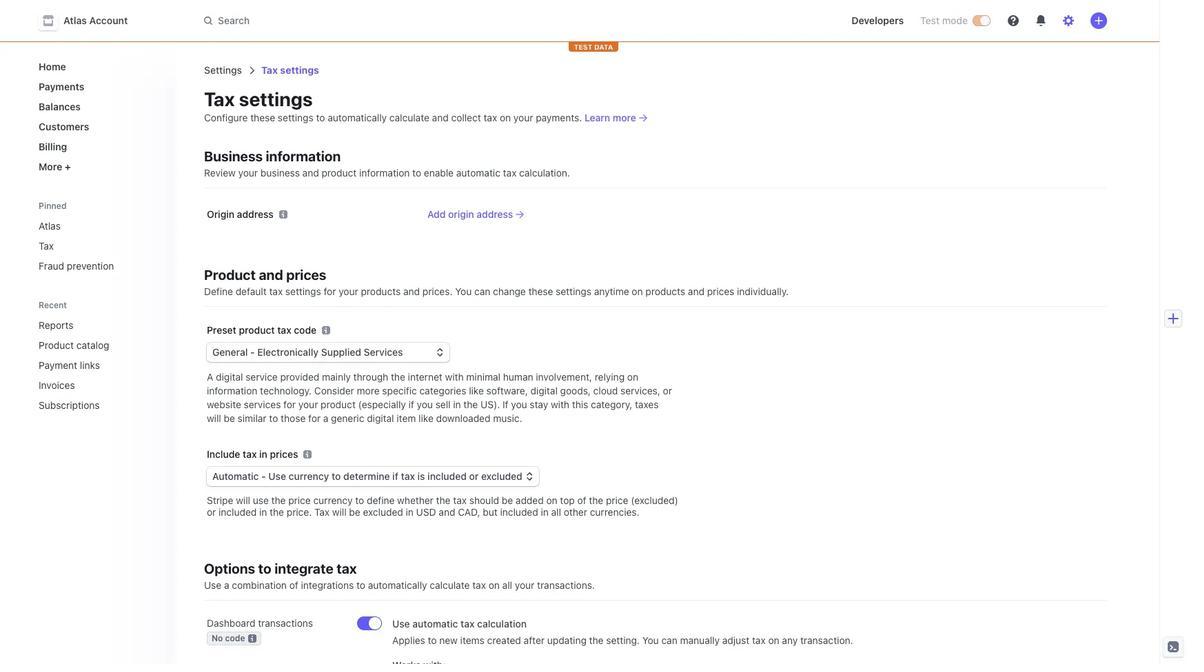 Task type: locate. For each thing, give the bounding box(es) containing it.
or left use
[[207, 506, 216, 518]]

1 horizontal spatial price
[[606, 495, 629, 506]]

and inside stripe will use the price currency to define whether the tax should be added on top of the price (excluded) or included in the price. tax will be excluded in usd and cad, but included in all other currencies.
[[439, 506, 456, 518]]

default
[[236, 286, 267, 297]]

use down options
[[204, 579, 222, 591]]

0 horizontal spatial or
[[207, 506, 216, 518]]

in left top
[[541, 506, 549, 518]]

included right but
[[500, 506, 538, 518]]

1 horizontal spatial you
[[643, 635, 659, 646]]

1 address from the left
[[237, 208, 274, 220]]

your down business
[[238, 167, 258, 179]]

in left usd
[[406, 506, 414, 518]]

1 vertical spatial automatically
[[368, 579, 427, 591]]

be
[[224, 412, 235, 424], [502, 495, 513, 506], [349, 506, 361, 518]]

your
[[514, 112, 533, 123], [238, 167, 258, 179], [339, 286, 358, 297], [299, 399, 318, 410], [515, 579, 535, 591]]

tax left should
[[453, 495, 467, 506]]

2 pin to navigation image from the top
[[153, 360, 164, 371]]

clear history image
[[153, 301, 161, 309]]

search
[[218, 14, 250, 26]]

this
[[572, 399, 589, 410]]

1 vertical spatial pin to navigation image
[[153, 380, 164, 391]]

0 vertical spatial all
[[552, 506, 561, 518]]

in inside a digital service provided mainly through the internet with minimal human involvement, relying on information technology. consider more specific categories like software, digital goods, cloud services, or website services for your product (especially if you sell in the us). if you stay with this category, taxes will be similar to those for a generic digital item like downloaded music.
[[453, 399, 461, 410]]

a down options
[[224, 579, 229, 591]]

0 vertical spatial calculate
[[390, 112, 430, 123]]

more
[[613, 112, 636, 123], [357, 385, 380, 397]]

tax up items
[[461, 618, 475, 630]]

2 vertical spatial for
[[308, 412, 321, 424]]

on up services,
[[628, 371, 639, 383]]

product right the 'business'
[[322, 167, 357, 179]]

cad,
[[458, 506, 480, 518]]

0 horizontal spatial you
[[417, 399, 433, 410]]

1 vertical spatial all
[[503, 579, 512, 591]]

integrate
[[275, 561, 334, 577]]

1 products from the left
[[361, 286, 401, 297]]

0 horizontal spatial products
[[361, 286, 401, 297]]

automatic right the enable
[[456, 167, 501, 179]]

0 horizontal spatial these
[[251, 112, 275, 123]]

calculate
[[390, 112, 430, 123], [430, 579, 470, 591]]

your up those in the bottom left of the page
[[299, 399, 318, 410]]

product down consider
[[321, 399, 356, 410]]

pinned navigation links element
[[33, 195, 168, 277]]

pin to navigation image left a
[[153, 380, 164, 391]]

billing
[[39, 141, 67, 152]]

in down similar
[[259, 448, 268, 460]]

other
[[564, 506, 588, 518]]

atlas for atlas
[[39, 220, 61, 232]]

0 vertical spatial automatic
[[456, 167, 501, 179]]

your left payments.
[[514, 112, 533, 123]]

cloud
[[594, 385, 618, 397]]

all up calculation
[[503, 579, 512, 591]]

0 horizontal spatial included
[[219, 506, 257, 518]]

1 vertical spatial can
[[662, 635, 678, 646]]

pin to navigation image for payment links
[[153, 360, 164, 371]]

product down reports
[[39, 339, 74, 351]]

reports
[[39, 319, 73, 331]]

2 horizontal spatial will
[[332, 506, 347, 518]]

2 vertical spatial pin to navigation image
[[153, 400, 164, 411]]

with up categories
[[445, 371, 464, 383]]

1 horizontal spatial a
[[323, 412, 329, 424]]

tax link
[[33, 235, 166, 257]]

products right anytime
[[646, 286, 686, 297]]

after
[[524, 635, 545, 646]]

1 horizontal spatial products
[[646, 286, 686, 297]]

use up applies
[[392, 618, 410, 630]]

will left use
[[236, 495, 250, 506]]

on up calculation
[[489, 579, 500, 591]]

0 horizontal spatial be
[[224, 412, 235, 424]]

tax inside pinned element
[[39, 240, 54, 252]]

product inside a digital service provided mainly through the internet with minimal human involvement, relying on information technology. consider more specific categories like software, digital goods, cloud services, or website services for your product (especially if you sell in the us). if you stay with this category, taxes will be similar to those for a generic digital item like downloaded music.
[[321, 399, 356, 410]]

1 pin to navigation image from the top
[[153, 320, 164, 331]]

1 horizontal spatial can
[[662, 635, 678, 646]]

more down through
[[357, 385, 380, 397]]

product up -
[[239, 324, 275, 336]]

1 vertical spatial for
[[284, 399, 296, 410]]

tax up 'fraud'
[[39, 240, 54, 252]]

on right anytime
[[632, 286, 643, 297]]

and left prices.
[[404, 286, 420, 297]]

billing link
[[33, 135, 166, 158]]

of
[[578, 495, 587, 506], [289, 579, 298, 591]]

services
[[244, 399, 281, 410]]

0 vertical spatial product
[[322, 167, 357, 179]]

product up define
[[204, 267, 256, 283]]

product catalog
[[39, 339, 109, 351]]

with left this
[[551, 399, 570, 410]]

1 horizontal spatial information
[[266, 148, 341, 164]]

of down integrate
[[289, 579, 298, 591]]

1 vertical spatial or
[[207, 506, 216, 518]]

address right 'origin' in the left top of the page
[[237, 208, 274, 220]]

and left individually.
[[688, 286, 705, 297]]

payment
[[39, 359, 77, 371]]

automatic up new at the left bottom of page
[[413, 618, 458, 630]]

0 vertical spatial with
[[445, 371, 464, 383]]

tax settings right settings link on the left top of page
[[261, 64, 319, 76]]

for right those in the bottom left of the page
[[308, 412, 321, 424]]

0 horizontal spatial of
[[289, 579, 298, 591]]

0 vertical spatial a
[[323, 412, 329, 424]]

provided
[[280, 371, 320, 383]]

these inside product and prices define default tax settings for your products and prices. you can change these settings anytime on products and prices individually.
[[529, 286, 553, 297]]

define
[[367, 495, 395, 506]]

2 horizontal spatial information
[[359, 167, 410, 179]]

like right item
[[419, 412, 434, 424]]

learn more
[[585, 112, 636, 123]]

Search search field
[[196, 8, 585, 33]]

0 horizontal spatial calculate
[[390, 112, 430, 123]]

0 vertical spatial pin to navigation image
[[153, 340, 164, 351]]

price left the currency
[[289, 495, 311, 506]]

2 products from the left
[[646, 286, 686, 297]]

included up options
[[219, 506, 257, 518]]

1 vertical spatial more
[[357, 385, 380, 397]]

to
[[316, 112, 325, 123], [413, 167, 422, 179], [269, 412, 278, 424], [355, 495, 364, 506], [258, 561, 272, 577], [357, 579, 366, 591], [428, 635, 437, 646]]

code up general - electronically supplied services
[[294, 324, 317, 336]]

0 vertical spatial product
[[204, 267, 256, 283]]

combination
[[232, 579, 287, 591]]

catalog
[[76, 339, 109, 351]]

your left transactions.
[[515, 579, 535, 591]]

you right if at the bottom
[[417, 399, 433, 410]]

minimal
[[467, 371, 501, 383]]

1 horizontal spatial address
[[477, 208, 513, 220]]

information up website
[[207, 385, 258, 397]]

and right the 'business'
[[303, 167, 319, 179]]

1 you from the left
[[417, 399, 433, 410]]

like down minimal
[[469, 385, 484, 397]]

products left prices.
[[361, 286, 401, 297]]

settings image
[[1064, 15, 1075, 26]]

1 vertical spatial of
[[289, 579, 298, 591]]

2 horizontal spatial for
[[324, 286, 336, 297]]

will down website
[[207, 412, 221, 424]]

1 horizontal spatial code
[[294, 324, 317, 336]]

and right usd
[[439, 506, 456, 518]]

code down dashboard
[[225, 633, 245, 644]]

to inside a digital service provided mainly through the internet with minimal human involvement, relying on information technology. consider more specific categories like software, digital goods, cloud services, or website services for your product (especially if you sell in the us). if you stay with this category, taxes will be similar to those for a generic digital item like downloaded music.
[[269, 412, 278, 424]]

2 horizontal spatial digital
[[531, 385, 558, 397]]

0 horizontal spatial more
[[357, 385, 380, 397]]

atlas down pinned at left top
[[39, 220, 61, 232]]

2 address from the left
[[477, 208, 513, 220]]

0 horizontal spatial for
[[284, 399, 296, 410]]

1 horizontal spatial you
[[511, 399, 527, 410]]

tax settings up "configure"
[[204, 88, 313, 110]]

tax right price. at left
[[315, 506, 330, 518]]

1 horizontal spatial included
[[500, 506, 538, 518]]

0 vertical spatial you
[[455, 286, 472, 297]]

1 vertical spatial use
[[392, 618, 410, 630]]

3 pin to navigation image from the top
[[153, 400, 164, 411]]

0 vertical spatial of
[[578, 495, 587, 506]]

more inside a digital service provided mainly through the internet with minimal human involvement, relying on information technology. consider more specific categories like software, digital goods, cloud services, or website services for your product (especially if you sell in the us). if you stay with this category, taxes will be similar to those for a generic digital item like downloaded music.
[[357, 385, 380, 397]]

0 horizontal spatial atlas
[[39, 220, 61, 232]]

atlas left account
[[63, 14, 87, 26]]

atlas inside button
[[63, 14, 87, 26]]

prevention
[[67, 260, 114, 272]]

tax up integrations
[[337, 561, 357, 577]]

digital right a
[[216, 371, 243, 383]]

address right 'origin'
[[477, 208, 513, 220]]

any
[[782, 635, 798, 646]]

0 vertical spatial tax settings
[[261, 64, 319, 76]]

automatically up business information review your business and product information to enable automatic tax calculation.
[[328, 112, 387, 123]]

2 vertical spatial information
[[207, 385, 258, 397]]

digital up stay
[[531, 385, 558, 397]]

on left any on the bottom of page
[[769, 635, 780, 646]]

categories
[[420, 385, 467, 397]]

manually
[[680, 635, 720, 646]]

and inside business information review your business and product information to enable automatic tax calculation.
[[303, 167, 319, 179]]

0 vertical spatial pin to navigation image
[[153, 320, 164, 331]]

use inside "options to integrate tax use a combination of integrations to automatically calculate tax on all your transactions."
[[204, 579, 222, 591]]

pin to navigation image
[[153, 340, 164, 351], [153, 380, 164, 391], [153, 400, 164, 411]]

atlas account
[[63, 14, 128, 26]]

1 vertical spatial you
[[643, 635, 659, 646]]

price left (excluded)
[[606, 495, 629, 506]]

general - electronically supplied services
[[212, 346, 403, 358]]

1 horizontal spatial these
[[529, 286, 553, 297]]

0 horizontal spatial product
[[39, 339, 74, 351]]

prices
[[286, 267, 327, 283], [707, 286, 735, 297], [270, 448, 298, 460]]

1 vertical spatial pin to navigation image
[[153, 360, 164, 371]]

preset product tax code
[[207, 324, 317, 336]]

transaction.
[[801, 635, 854, 646]]

you right if
[[511, 399, 527, 410]]

tax right 'collect'
[[484, 112, 497, 123]]

to inside business information review your business and product information to enable automatic tax calculation.
[[413, 167, 422, 179]]

1 vertical spatial a
[[224, 579, 229, 591]]

0 vertical spatial code
[[294, 324, 317, 336]]

information up the 'business'
[[266, 148, 341, 164]]

1 horizontal spatial or
[[663, 385, 672, 397]]

can left change at left
[[475, 286, 491, 297]]

0 horizontal spatial all
[[503, 579, 512, 591]]

pin to navigation image
[[153, 320, 164, 331], [153, 360, 164, 371]]

new
[[440, 635, 458, 646]]

0 vertical spatial or
[[663, 385, 672, 397]]

in right sell
[[453, 399, 461, 410]]

all inside stripe will use the price currency to define whether the tax should be added on top of the price (excluded) or included in the price. tax will be excluded in usd and cad, but included in all other currencies.
[[552, 506, 561, 518]]

calculation
[[477, 618, 527, 630]]

calculate up new at the left bottom of page
[[430, 579, 470, 591]]

0 vertical spatial digital
[[216, 371, 243, 383]]

integrations
[[301, 579, 354, 591]]

consider
[[314, 385, 354, 397]]

origin
[[207, 208, 235, 220]]

subscriptions link
[[33, 394, 146, 417]]

address
[[237, 208, 274, 220], [477, 208, 513, 220]]

atlas inside pinned element
[[39, 220, 61, 232]]

or right services,
[[663, 385, 672, 397]]

or
[[663, 385, 672, 397], [207, 506, 216, 518]]

1 horizontal spatial of
[[578, 495, 587, 506]]

1 horizontal spatial calculate
[[430, 579, 470, 591]]

use
[[204, 579, 222, 591], [392, 618, 410, 630]]

your up supplied
[[339, 286, 358, 297]]

these right "configure"
[[251, 112, 275, 123]]

will
[[207, 412, 221, 424], [236, 495, 250, 506], [332, 506, 347, 518]]

1 horizontal spatial with
[[551, 399, 570, 410]]

product inside product and prices define default tax settings for your products and prices. you can change these settings anytime on products and prices individually.
[[204, 267, 256, 283]]

automatically up applies
[[368, 579, 427, 591]]

stay
[[530, 399, 548, 410]]

options
[[204, 561, 255, 577]]

1 vertical spatial these
[[529, 286, 553, 297]]

1 vertical spatial atlas
[[39, 220, 61, 232]]

0 horizontal spatial a
[[224, 579, 229, 591]]

1 price from the left
[[289, 495, 311, 506]]

on right 'collect'
[[500, 112, 511, 123]]

pin to navigation image left website
[[153, 400, 164, 411]]

0 vertical spatial these
[[251, 112, 275, 123]]

price.
[[287, 506, 312, 518]]

1 horizontal spatial use
[[392, 618, 410, 630]]

information
[[266, 148, 341, 164], [359, 167, 410, 179], [207, 385, 258, 397]]

tax
[[484, 112, 497, 123], [503, 167, 517, 179], [269, 286, 283, 297], [277, 324, 292, 336], [243, 448, 257, 460], [453, 495, 467, 506], [337, 561, 357, 577], [473, 579, 486, 591], [461, 618, 475, 630], [752, 635, 766, 646]]

pinned
[[39, 201, 67, 211]]

1 vertical spatial calculate
[[430, 579, 470, 591]]

and up default
[[259, 267, 283, 283]]

0 horizontal spatial can
[[475, 286, 491, 297]]

digital down (especially
[[367, 412, 394, 424]]

recent
[[39, 300, 67, 310]]

be down website
[[224, 412, 235, 424]]

you right "setting."
[[643, 635, 659, 646]]

more right learn
[[613, 112, 636, 123]]

tax left calculation.
[[503, 167, 517, 179]]

0 vertical spatial use
[[204, 579, 222, 591]]

products
[[361, 286, 401, 297], [646, 286, 686, 297]]

can left manually
[[662, 635, 678, 646]]

category,
[[591, 399, 633, 410]]

your inside "options to integrate tax use a combination of integrations to automatically calculate tax on all your transactions."
[[515, 579, 535, 591]]

1 vertical spatial automatic
[[413, 618, 458, 630]]

be left excluded
[[349, 506, 361, 518]]

0 horizontal spatial code
[[225, 633, 245, 644]]

1 horizontal spatial like
[[469, 385, 484, 397]]

you
[[417, 399, 433, 410], [511, 399, 527, 410]]

dashboard
[[207, 617, 256, 629]]

on
[[500, 112, 511, 123], [632, 286, 643, 297], [628, 371, 639, 383], [547, 495, 558, 506], [489, 579, 500, 591], [769, 635, 780, 646]]

these right change at left
[[529, 286, 553, 297]]

of right top
[[578, 495, 587, 506]]

2 pin to navigation image from the top
[[153, 380, 164, 391]]

invoices link
[[33, 374, 146, 397]]

digital
[[216, 371, 243, 383], [531, 385, 558, 397], [367, 412, 394, 424]]

1 horizontal spatial more
[[613, 112, 636, 123]]

1 horizontal spatial all
[[552, 506, 561, 518]]

currencies.
[[590, 506, 640, 518]]

origin address
[[207, 208, 274, 220]]

0 vertical spatial can
[[475, 286, 491, 297]]

2 vertical spatial product
[[321, 399, 356, 410]]

all
[[552, 506, 561, 518], [503, 579, 512, 591]]

2 you from the left
[[511, 399, 527, 410]]

a left the generic
[[323, 412, 329, 424]]

0 horizontal spatial price
[[289, 495, 311, 506]]

music.
[[493, 412, 522, 424]]

on inside a digital service provided mainly through the internet with minimal human involvement, relying on information technology. consider more specific categories like software, digital goods, cloud services, or website services for your product (especially if you sell in the us). if you stay with this category, taxes will be similar to those for a generic digital item like downloaded music.
[[628, 371, 639, 383]]

will right price. at left
[[332, 506, 347, 518]]

to inside the use automatic tax calculation applies to new items created after updating the setting. you can manually adjust tax on any transaction.
[[428, 635, 437, 646]]

options to integrate tax use a combination of integrations to automatically calculate tax on all your transactions.
[[204, 561, 595, 591]]

atlas for atlas account
[[63, 14, 87, 26]]

a
[[323, 412, 329, 424], [224, 579, 229, 591]]

2 price from the left
[[606, 495, 629, 506]]

test mode
[[921, 14, 968, 26]]

1 vertical spatial like
[[419, 412, 434, 424]]

services,
[[621, 385, 661, 397]]

tax right default
[[269, 286, 283, 297]]

all left other
[[552, 506, 561, 518]]

on left top
[[547, 495, 558, 506]]

1 horizontal spatial atlas
[[63, 14, 87, 26]]

product inside recent element
[[39, 339, 74, 351]]

recent navigation links element
[[25, 294, 177, 417]]

0 horizontal spatial address
[[237, 208, 274, 220]]

pin to navigation image down clear history image
[[153, 340, 164, 351]]

on inside product and prices define default tax settings for your products and prices. you can change these settings anytime on products and prices individually.
[[632, 286, 643, 297]]

1 horizontal spatial digital
[[367, 412, 394, 424]]

calculate up business information review your business and product information to enable automatic tax calculation.
[[390, 112, 430, 123]]

for up general - electronically supplied services popup button
[[324, 286, 336, 297]]

1 pin to navigation image from the top
[[153, 340, 164, 351]]

for up those in the bottom left of the page
[[284, 399, 296, 410]]



Task type: describe. For each thing, give the bounding box(es) containing it.
automatically inside "options to integrate tax use a combination of integrations to automatically calculate tax on all your transactions."
[[368, 579, 427, 591]]

automatic inside business information review your business and product information to enable automatic tax calculation.
[[456, 167, 501, 179]]

0 vertical spatial more
[[613, 112, 636, 123]]

business
[[261, 167, 300, 179]]

calculate inside "options to integrate tax use a combination of integrations to automatically calculate tax on all your transactions."
[[430, 579, 470, 591]]

electronically
[[257, 346, 319, 358]]

for inside product and prices define default tax settings for your products and prices. you can change these settings anytime on products and prices individually.
[[324, 286, 336, 297]]

no
[[212, 633, 223, 644]]

customers link
[[33, 115, 166, 138]]

anytime
[[594, 286, 629, 297]]

links
[[80, 359, 100, 371]]

you inside the use automatic tax calculation applies to new items created after updating the setting. you can manually adjust tax on any transaction.
[[643, 635, 659, 646]]

1 vertical spatial with
[[551, 399, 570, 410]]

the inside the use automatic tax calculation applies to new items created after updating the setting. you can manually adjust tax on any transaction.
[[589, 635, 604, 646]]

on inside stripe will use the price currency to define whether the tax should be added on top of the price (excluded) or included in the price. tax will be excluded in usd and cad, but included in all other currencies.
[[547, 495, 558, 506]]

information inside a digital service provided mainly through the internet with minimal human involvement, relying on information technology. consider more specific categories like software, digital goods, cloud services, or website services for your product (especially if you sell in the us). if you stay with this category, taxes will be similar to those for a generic digital item like downloaded music.
[[207, 385, 258, 397]]

2 horizontal spatial be
[[502, 495, 513, 506]]

or inside a digital service provided mainly through the internet with minimal human involvement, relying on information technology. consider more specific categories like software, digital goods, cloud services, or website services for your product (especially if you sell in the us). if you stay with this category, taxes will be similar to those for a generic digital item like downloaded music.
[[663, 385, 672, 397]]

in left price. at left
[[259, 506, 267, 518]]

tax inside stripe will use the price currency to define whether the tax should be added on top of the price (excluded) or included in the price. tax will be excluded in usd and cad, but included in all other currencies.
[[315, 506, 330, 518]]

tax right the adjust
[[752, 635, 766, 646]]

items
[[461, 635, 485, 646]]

transactions
[[258, 617, 313, 629]]

include tax in prices
[[207, 448, 298, 460]]

product inside business information review your business and product information to enable automatic tax calculation.
[[322, 167, 357, 179]]

adjust
[[723, 635, 750, 646]]

product for catalog
[[39, 339, 74, 351]]

1 vertical spatial digital
[[531, 385, 558, 397]]

0 horizontal spatial with
[[445, 371, 464, 383]]

mainly
[[322, 371, 351, 383]]

0 vertical spatial prices
[[286, 267, 327, 283]]

recent element
[[25, 314, 177, 417]]

can inside the use automatic tax calculation applies to new items created after updating the setting. you can manually adjust tax on any transaction.
[[662, 635, 678, 646]]

stripe
[[207, 495, 233, 506]]

1 horizontal spatial will
[[236, 495, 250, 506]]

review
[[204, 167, 236, 179]]

payments.
[[536, 112, 582, 123]]

will inside a digital service provided mainly through the internet with minimal human involvement, relying on information technology. consider more specific categories like software, digital goods, cloud services, or website services for your product (especially if you sell in the us). if you stay with this category, taxes will be similar to those for a generic digital item like downloaded music.
[[207, 412, 221, 424]]

payments
[[39, 81, 84, 92]]

include
[[207, 448, 240, 460]]

your inside product and prices define default tax settings for your products and prices. you can change these settings anytime on products and prices individually.
[[339, 286, 358, 297]]

more +
[[39, 161, 71, 172]]

on inside "options to integrate tax use a combination of integrations to automatically calculate tax on all your transactions."
[[489, 579, 500, 591]]

no code
[[212, 633, 245, 644]]

balances link
[[33, 95, 166, 118]]

stripe will use the price currency to define whether the tax should be added on top of the price (excluded) or included in the price. tax will be excluded in usd and cad, but included in all other currencies.
[[207, 495, 679, 518]]

to inside stripe will use the price currency to define whether the tax should be added on top of the price (excluded) or included in the price. tax will be excluded in usd and cad, but included in all other currencies.
[[355, 495, 364, 506]]

0 vertical spatial automatically
[[328, 112, 387, 123]]

0 vertical spatial like
[[469, 385, 484, 397]]

1 vertical spatial tax settings
[[204, 88, 313, 110]]

(excluded)
[[631, 495, 679, 506]]

collect
[[451, 112, 481, 123]]

fraud prevention
[[39, 260, 114, 272]]

be inside a digital service provided mainly through the internet with minimal human involvement, relying on information technology. consider more specific categories like software, digital goods, cloud services, or website services for your product (especially if you sell in the us). if you stay with this category, taxes will be similar to those for a generic digital item like downloaded music.
[[224, 412, 235, 424]]

but
[[483, 506, 498, 518]]

configure these settings to automatically calculate and collect tax on your payments.
[[204, 112, 585, 123]]

on inside the use automatic tax calculation applies to new items created after updating the setting. you can manually adjust tax on any transaction.
[[769, 635, 780, 646]]

home
[[39, 61, 66, 72]]

tax up "configure"
[[204, 88, 235, 110]]

business
[[204, 148, 263, 164]]

atlas link
[[33, 215, 166, 237]]

general
[[212, 346, 248, 358]]

0 horizontal spatial digital
[[216, 371, 243, 383]]

human
[[503, 371, 534, 383]]

tax right include
[[243, 448, 257, 460]]

1 horizontal spatial be
[[349, 506, 361, 518]]

configure
[[204, 112, 248, 123]]

pinned element
[[33, 215, 166, 277]]

internet
[[408, 371, 443, 383]]

product for and
[[204, 267, 256, 283]]

transactions.
[[537, 579, 595, 591]]

if
[[409, 399, 414, 410]]

developers
[[852, 14, 904, 26]]

address inside add origin address button
[[477, 208, 513, 220]]

created
[[487, 635, 521, 646]]

tax inside business information review your business and product information to enable automatic tax calculation.
[[503, 167, 517, 179]]

technology.
[[260, 385, 312, 397]]

Search text field
[[196, 8, 585, 33]]

settings
[[204, 64, 242, 76]]

add origin address button
[[428, 208, 524, 221]]

pin to navigation image for invoices
[[153, 380, 164, 391]]

1 horizontal spatial for
[[308, 412, 321, 424]]

product and prices define default tax settings for your products and prices. you can change these settings anytime on products and prices individually.
[[204, 267, 789, 297]]

excluded
[[363, 506, 403, 518]]

a
[[207, 371, 213, 383]]

1 vertical spatial information
[[359, 167, 410, 179]]

relying
[[595, 371, 625, 383]]

general - electronically supplied services button
[[207, 343, 450, 362]]

2 vertical spatial prices
[[270, 448, 298, 460]]

fraud prevention link
[[33, 255, 166, 277]]

similar
[[238, 412, 267, 424]]

edit pins image
[[153, 201, 161, 210]]

specific
[[382, 385, 417, 397]]

learn
[[585, 112, 611, 123]]

1 vertical spatial product
[[239, 324, 275, 336]]

fraud
[[39, 260, 64, 272]]

tax inside stripe will use the price currency to define whether the tax should be added on top of the price (excluded) or included in the price. tax will be excluded in usd and cad, but included in all other currencies.
[[453, 495, 467, 506]]

tax inside product and prices define default tax settings for your products and prices. you can change these settings anytime on products and prices individually.
[[269, 286, 283, 297]]

1 vertical spatial code
[[225, 633, 245, 644]]

use inside the use automatic tax calculation applies to new items created after updating the setting. you can manually adjust tax on any transaction.
[[392, 618, 410, 630]]

goods,
[[560, 385, 591, 397]]

account
[[89, 14, 128, 26]]

your inside a digital service provided mainly through the internet with minimal human involvement, relying on information technology. consider more specific categories like software, digital goods, cloud services, or website services for your product (especially if you sell in the us). if you stay with this category, taxes will be similar to those for a generic digital item like downloaded music.
[[299, 399, 318, 410]]

supplied
[[321, 346, 361, 358]]

involvement,
[[536, 371, 592, 383]]

if
[[503, 399, 509, 410]]

payment links link
[[33, 354, 146, 377]]

2 vertical spatial digital
[[367, 412, 394, 424]]

data
[[595, 43, 613, 51]]

a inside a digital service provided mainly through the internet with minimal human involvement, relying on information technology. consider more specific categories like software, digital goods, cloud services, or website services for your product (especially if you sell in the us). if you stay with this category, taxes will be similar to those for a generic digital item like downloaded music.
[[323, 412, 329, 424]]

of inside "options to integrate tax use a combination of integrations to automatically calculate tax on all your transactions."
[[289, 579, 298, 591]]

applies
[[392, 635, 425, 646]]

pin to navigation image for product catalog
[[153, 340, 164, 351]]

item
[[397, 412, 416, 424]]

balances
[[39, 101, 81, 112]]

payment links
[[39, 359, 100, 371]]

and left 'collect'
[[432, 112, 449, 123]]

preset
[[207, 324, 236, 336]]

website
[[207, 399, 241, 410]]

invoices
[[39, 379, 75, 391]]

your inside business information review your business and product information to enable automatic tax calculation.
[[238, 167, 258, 179]]

should
[[470, 495, 499, 506]]

all inside "options to integrate tax use a combination of integrations to automatically calculate tax on all your transactions."
[[503, 579, 512, 591]]

sell
[[436, 399, 451, 410]]

tax right settings
[[261, 64, 278, 76]]

0 horizontal spatial like
[[419, 412, 434, 424]]

1 included from the left
[[219, 506, 257, 518]]

a inside "options to integrate tax use a combination of integrations to automatically calculate tax on all your transactions."
[[224, 579, 229, 591]]

tax up electronically
[[277, 324, 292, 336]]

core navigation links element
[[33, 55, 166, 178]]

home link
[[33, 55, 166, 78]]

those
[[281, 412, 306, 424]]

pin to navigation image for subscriptions
[[153, 400, 164, 411]]

more
[[39, 161, 62, 172]]

tax up calculation
[[473, 579, 486, 591]]

notifications image
[[1036, 15, 1047, 26]]

0 vertical spatial information
[[266, 148, 341, 164]]

or inside stripe will use the price currency to define whether the tax should be added on top of the price (excluded) or included in the price. tax will be excluded in usd and cad, but included in all other currencies.
[[207, 506, 216, 518]]

us).
[[481, 399, 500, 410]]

business information review your business and product information to enable automatic tax calculation.
[[204, 148, 570, 179]]

taxes
[[635, 399, 659, 410]]

+
[[65, 161, 71, 172]]

currency
[[313, 495, 353, 506]]

pin to navigation image for reports
[[153, 320, 164, 331]]

1 vertical spatial prices
[[707, 286, 735, 297]]

dashboard transactions
[[207, 617, 313, 629]]

2 included from the left
[[500, 506, 538, 518]]

subscriptions
[[39, 399, 100, 411]]

reports link
[[33, 314, 146, 337]]

can inside product and prices define default tax settings for your products and prices. you can change these settings anytime on products and prices individually.
[[475, 286, 491, 297]]

automatic inside the use automatic tax calculation applies to new items created after updating the setting. you can manually adjust tax on any transaction.
[[413, 618, 458, 630]]

help image
[[1008, 15, 1019, 26]]

services
[[364, 346, 403, 358]]

of inside stripe will use the price currency to define whether the tax should be added on top of the price (excluded) or included in the price. tax will be excluded in usd and cad, but included in all other currencies.
[[578, 495, 587, 506]]

top
[[560, 495, 575, 506]]

you inside product and prices define default tax settings for your products and prices. you can change these settings anytime on products and prices individually.
[[455, 286, 472, 297]]

software,
[[487, 385, 528, 397]]

enable
[[424, 167, 454, 179]]



Task type: vqa. For each thing, say whether or not it's contained in the screenshot.
Pricing details button
no



